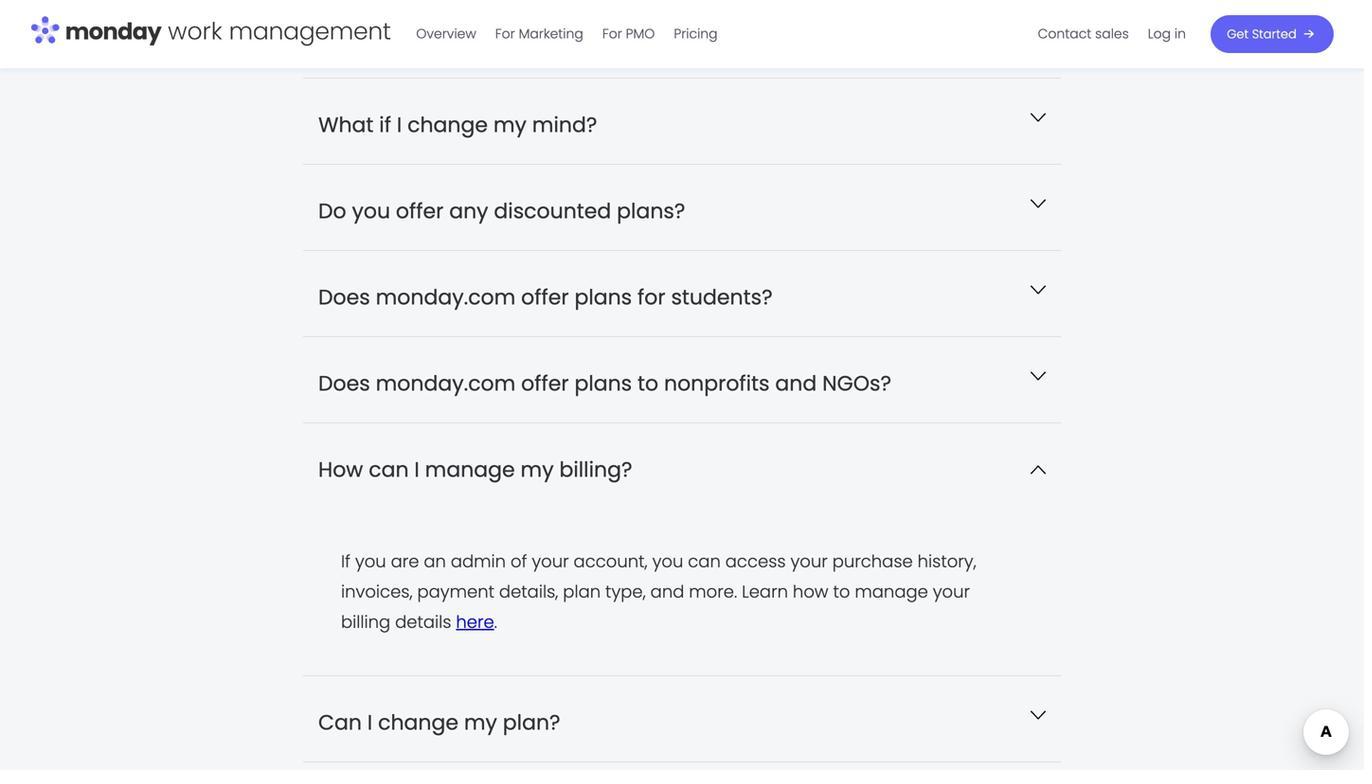 Task type: locate. For each thing, give the bounding box(es) containing it.
1 vertical spatial and
[[651, 580, 684, 604]]

does monday.com offer plans for students?
[[318, 283, 773, 312]]

i right how
[[414, 455, 420, 484]]

0 vertical spatial my
[[493, 110, 527, 139]]

does up how
[[318, 369, 370, 398]]

sales
[[1095, 25, 1129, 43]]

1 vertical spatial to
[[833, 580, 850, 604]]

can
[[369, 455, 409, 484], [688, 549, 721, 573]]

1 for from the left
[[495, 25, 515, 43]]

admin
[[451, 549, 506, 573]]

change
[[407, 110, 488, 139], [378, 708, 459, 737]]

offer down does monday.com offer plans for students?
[[521, 369, 569, 398]]

my
[[493, 110, 527, 139], [521, 455, 554, 484], [464, 708, 497, 737]]

for inside "link"
[[602, 25, 622, 43]]

offer for for
[[521, 283, 569, 312]]

monday.com inside does monday.com offer plans for students? dropdown button
[[376, 283, 516, 312]]

1 horizontal spatial your
[[791, 549, 828, 573]]

pricing
[[674, 25, 718, 43]]

can up the more.
[[688, 549, 721, 573]]

offer for discounted
[[396, 196, 444, 225]]

1 horizontal spatial and
[[775, 369, 817, 398]]

and
[[775, 369, 817, 398], [651, 580, 684, 604]]

1 horizontal spatial manage
[[855, 580, 928, 604]]

do
[[318, 196, 346, 225]]

does monday.com offer plans for students? button
[[303, 251, 1061, 336]]

manage
[[425, 455, 515, 484], [855, 580, 928, 604]]

and left the ngos?
[[775, 369, 817, 398]]

0 horizontal spatial and
[[651, 580, 684, 604]]

log
[[1148, 25, 1171, 43]]

my left plan?
[[464, 708, 497, 737]]

1 vertical spatial does
[[318, 369, 370, 398]]

monday.com up how can i manage my billing?
[[376, 369, 516, 398]]

1 vertical spatial change
[[378, 708, 459, 737]]

for
[[638, 283, 666, 312]]

1 horizontal spatial i
[[397, 110, 402, 139]]

1 monday.com from the top
[[376, 283, 516, 312]]

can i change my plan?
[[318, 708, 560, 737]]

plan?
[[503, 708, 560, 737]]

offer left any
[[396, 196, 444, 225]]

i right the if
[[397, 110, 402, 139]]

1 vertical spatial i
[[414, 455, 420, 484]]

0 vertical spatial monday.com
[[376, 283, 516, 312]]

learn
[[742, 580, 788, 604]]

for pmo link
[[593, 19, 664, 49]]

2 horizontal spatial i
[[414, 455, 420, 484]]

manage up admin on the bottom left of page
[[425, 455, 515, 484]]

.
[[494, 610, 497, 634]]

can
[[318, 708, 362, 737]]

my for change
[[493, 110, 527, 139]]

2 vertical spatial offer
[[521, 369, 569, 398]]

1 horizontal spatial to
[[833, 580, 850, 604]]

and right type,
[[651, 580, 684, 604]]

monday.com
[[376, 283, 516, 312], [376, 369, 516, 398]]

contact sales
[[1038, 25, 1129, 43]]

for
[[495, 25, 515, 43], [602, 25, 622, 43]]

1 horizontal spatial for
[[602, 25, 622, 43]]

you inside do you offer any discounted plans? dropdown button
[[352, 196, 390, 225]]

0 vertical spatial manage
[[425, 455, 515, 484]]

how
[[318, 455, 363, 484]]

you
[[352, 196, 390, 225], [355, 549, 386, 573], [652, 549, 683, 573]]

2 vertical spatial i
[[367, 708, 373, 737]]

can inside dropdown button
[[369, 455, 409, 484]]

type,
[[605, 580, 646, 604]]

0 horizontal spatial your
[[532, 549, 569, 573]]

1 vertical spatial my
[[521, 455, 554, 484]]

for for for marketing
[[495, 25, 515, 43]]

1 vertical spatial can
[[688, 549, 721, 573]]

0 horizontal spatial manage
[[425, 455, 515, 484]]

2 for from the left
[[602, 25, 622, 43]]

0 horizontal spatial for
[[495, 25, 515, 43]]

plans for to
[[575, 369, 632, 398]]

you right if
[[355, 549, 386, 573]]

1 vertical spatial manage
[[855, 580, 928, 604]]

plans
[[575, 283, 632, 312], [575, 369, 632, 398]]

0 horizontal spatial to
[[638, 369, 659, 398]]

what
[[318, 110, 374, 139]]

to left the nonprofits
[[638, 369, 659, 398]]

0 vertical spatial to
[[638, 369, 659, 398]]

1 horizontal spatial can
[[688, 549, 721, 573]]

1 vertical spatial plans
[[575, 369, 632, 398]]

plans inside does monday.com offer plans for students? dropdown button
[[575, 283, 632, 312]]

plans up the billing?
[[575, 369, 632, 398]]

does inside does monday.com offer plans for students? dropdown button
[[318, 283, 370, 312]]

does down the do
[[318, 283, 370, 312]]

1 does from the top
[[318, 283, 370, 312]]

0 horizontal spatial i
[[367, 708, 373, 737]]

2 vertical spatial my
[[464, 708, 497, 737]]

billing?
[[559, 455, 632, 484]]

my left mind?
[[493, 110, 527, 139]]

monday.com work management image
[[30, 12, 392, 52]]

offer inside dropdown button
[[521, 369, 569, 398]]

get started button
[[1211, 15, 1334, 53]]

0 vertical spatial offer
[[396, 196, 444, 225]]

change right can
[[378, 708, 459, 737]]

0 vertical spatial plans
[[575, 283, 632, 312]]

monday.com down any
[[376, 283, 516, 312]]

your up how
[[791, 549, 828, 573]]

your right of
[[532, 549, 569, 573]]

i
[[397, 110, 402, 139], [414, 455, 420, 484], [367, 708, 373, 737]]

main element
[[407, 0, 1334, 68]]

2 monday.com from the top
[[376, 369, 516, 398]]

0 vertical spatial and
[[775, 369, 817, 398]]

details
[[395, 610, 451, 634]]

do you offer any discounted plans?
[[318, 196, 685, 225]]

i for can
[[414, 455, 420, 484]]

does inside does monday.com offer plans to nonprofits and ngos? dropdown button
[[318, 369, 370, 398]]

your
[[532, 549, 569, 573], [791, 549, 828, 573], [933, 580, 970, 604]]

manage down purchase
[[855, 580, 928, 604]]

1 plans from the top
[[575, 283, 632, 312]]

0 horizontal spatial can
[[369, 455, 409, 484]]

2 plans from the top
[[575, 369, 632, 398]]

for left marketing
[[495, 25, 515, 43]]

invoices,
[[341, 580, 413, 604]]

does
[[318, 283, 370, 312], [318, 369, 370, 398]]

change right the if
[[407, 110, 488, 139]]

my left the billing?
[[521, 455, 554, 484]]

can right how
[[369, 455, 409, 484]]

2 does from the top
[[318, 369, 370, 398]]

offer down discounted
[[521, 283, 569, 312]]

0 vertical spatial i
[[397, 110, 402, 139]]

to right how
[[833, 580, 850, 604]]

1 vertical spatial offer
[[521, 283, 569, 312]]

monday.com inside does monday.com offer plans to nonprofits and ngos? dropdown button
[[376, 369, 516, 398]]

students?
[[671, 283, 773, 312]]

overview link
[[407, 19, 486, 49]]

offer for to
[[521, 369, 569, 398]]

your down the history, on the right of the page
[[933, 580, 970, 604]]

log in
[[1148, 25, 1186, 43]]

my for manage
[[521, 455, 554, 484]]

i right can
[[367, 708, 373, 737]]

manage inside dropdown button
[[425, 455, 515, 484]]

offer
[[396, 196, 444, 225], [521, 283, 569, 312], [521, 369, 569, 398]]

monday.com for does monday.com offer plans to nonprofits and ngos?
[[376, 369, 516, 398]]

you right the do
[[352, 196, 390, 225]]

0 vertical spatial can
[[369, 455, 409, 484]]

for left pmo
[[602, 25, 622, 43]]

and inside if you are an admin of your account, you can access your purchase history, invoices, payment details, plan type, and more. learn how to manage your billing details
[[651, 580, 684, 604]]

contact
[[1038, 25, 1092, 43]]

plans left for
[[575, 283, 632, 312]]

1 vertical spatial monday.com
[[376, 369, 516, 398]]

does monday.com offer plans to nonprofits and ngos? button
[[303, 337, 1061, 422]]

here
[[456, 610, 494, 634]]

list
[[1029, 0, 1196, 68]]

account,
[[574, 549, 648, 573]]

0 vertical spatial does
[[318, 283, 370, 312]]

to
[[638, 369, 659, 398], [833, 580, 850, 604]]

to inside dropdown button
[[638, 369, 659, 398]]

plans inside does monday.com offer plans to nonprofits and ngos? dropdown button
[[575, 369, 632, 398]]



Task type: vqa. For each thing, say whether or not it's contained in the screenshot.
If's the you
yes



Task type: describe. For each thing, give the bounding box(es) containing it.
payment
[[417, 580, 495, 604]]

for for for pmo
[[602, 25, 622, 43]]

does for does monday.com offer plans for students?
[[318, 283, 370, 312]]

monday.com for does monday.com offer plans for students?
[[376, 283, 516, 312]]

what if i change my mind?
[[318, 110, 597, 139]]

access
[[725, 549, 786, 573]]

get
[[1227, 26, 1249, 43]]

pricing link
[[664, 19, 727, 49]]

to inside if you are an admin of your account, you can access your purchase history, invoices, payment details, plan type, and more. learn how to manage your billing details
[[833, 580, 850, 604]]

and inside dropdown button
[[775, 369, 817, 398]]

get started
[[1227, 26, 1297, 43]]

here .
[[456, 610, 497, 634]]

does monday.com offer plans to nonprofits and ngos?
[[318, 369, 891, 398]]

how can i manage my billing?
[[318, 455, 632, 484]]

nonprofits
[[664, 369, 770, 398]]

started
[[1252, 26, 1297, 43]]

for pmo
[[602, 25, 655, 43]]

marketing
[[519, 25, 583, 43]]

do you offer any discounted plans? button
[[303, 165, 1061, 250]]

of
[[511, 549, 527, 573]]

0 vertical spatial change
[[407, 110, 488, 139]]

log in link
[[1139, 19, 1196, 49]]

does for does monday.com offer plans to nonprofits and ngos?
[[318, 369, 370, 398]]

here link
[[456, 610, 494, 634]]

purchase
[[832, 549, 913, 573]]

pmo
[[626, 25, 655, 43]]

2 horizontal spatial your
[[933, 580, 970, 604]]

contact sales link
[[1029, 19, 1139, 49]]

mind?
[[532, 110, 597, 139]]

can inside if you are an admin of your account, you can access your purchase history, invoices, payment details, plan type, and more. learn how to manage your billing details
[[688, 549, 721, 573]]

if you are an admin of your account, you can access your purchase history, invoices, payment details, plan type, and more. learn how to manage your billing details
[[341, 549, 977, 634]]

plans?
[[617, 196, 685, 225]]

plan
[[563, 580, 601, 604]]

how can i manage my billing? button
[[303, 423, 1061, 509]]

in
[[1175, 25, 1186, 43]]

billing
[[341, 610, 391, 634]]

how
[[793, 580, 829, 604]]

any
[[449, 196, 488, 225]]

you right account,
[[652, 549, 683, 573]]

what if i change my mind? button
[[303, 78, 1061, 164]]

can i change my plan? button
[[303, 676, 1061, 762]]

for marketing link
[[486, 19, 593, 49]]

history,
[[918, 549, 977, 573]]

discounted
[[494, 196, 611, 225]]

details,
[[499, 580, 558, 604]]

are
[[391, 549, 419, 573]]

manage inside if you are an admin of your account, you can access your purchase history, invoices, payment details, plan type, and more. learn how to manage your billing details
[[855, 580, 928, 604]]

how can i manage my billing? region
[[341, 546, 1023, 637]]

ngos?
[[822, 369, 891, 398]]

list containing contact sales
[[1029, 0, 1196, 68]]

an
[[424, 549, 446, 573]]

you for if
[[355, 549, 386, 573]]

overview
[[416, 25, 476, 43]]

for marketing
[[495, 25, 583, 43]]

i for if
[[397, 110, 402, 139]]

plans for for
[[575, 283, 632, 312]]

if
[[379, 110, 391, 139]]

you for do
[[352, 196, 390, 225]]

if
[[341, 549, 351, 573]]

more.
[[689, 580, 737, 604]]



